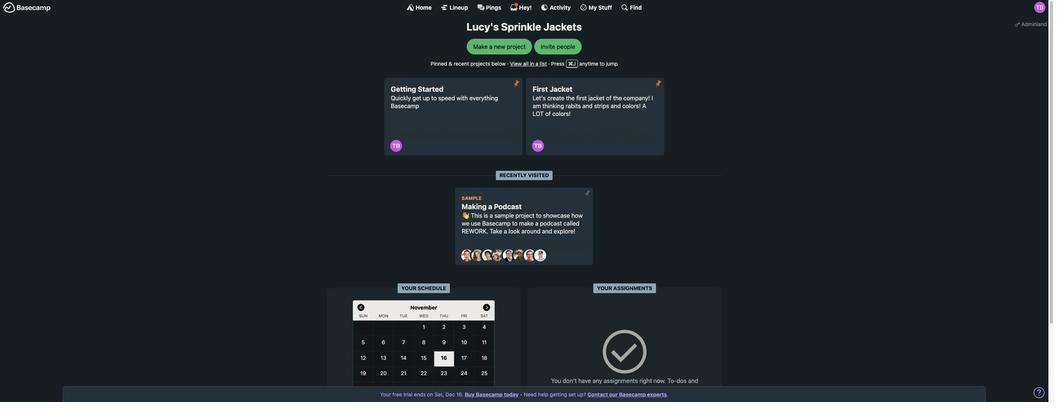 Task type: locate. For each thing, give the bounding box(es) containing it.
on
[[427, 392, 433, 398]]

assignments
[[614, 285, 653, 292]]

any
[[593, 378, 603, 385]]

nicole katz image
[[514, 250, 526, 262]]

2 horizontal spatial your
[[597, 285, 612, 292]]

project up make
[[516, 213, 535, 219]]

rabits
[[566, 103, 581, 110]]

sun
[[359, 314, 368, 319]]

help
[[538, 392, 549, 398]]

1 vertical spatial up
[[657, 387, 664, 394]]

0 vertical spatial up
[[423, 95, 430, 102]]

let's
[[533, 95, 546, 102]]

basecamp inside getting started quickly get up to speed with everything basecamp
[[391, 103, 419, 110]]

0 horizontal spatial your
[[380, 392, 391, 398]]

sample
[[462, 196, 482, 201]]

·
[[508, 60, 509, 67], [549, 60, 550, 67]]

don't
[[563, 378, 577, 385]]

hey! button
[[511, 3, 532, 11]]

your
[[402, 285, 417, 292], [597, 285, 612, 292], [380, 392, 391, 398]]

buy
[[465, 392, 475, 398]]

started
[[418, 85, 444, 93]]

1 · from the left
[[508, 60, 509, 67]]

of up strips
[[606, 95, 612, 102]]

basecamp
[[391, 103, 419, 110], [483, 220, 511, 227], [476, 392, 503, 398], [620, 392, 646, 398]]

None submit
[[511, 78, 523, 90], [653, 78, 665, 90], [582, 188, 594, 200], [511, 78, 523, 90], [653, 78, 665, 90], [582, 188, 594, 200]]

2 horizontal spatial tyler black image
[[1035, 2, 1046, 13]]

home
[[416, 4, 432, 11]]

1 horizontal spatial tyler black image
[[532, 140, 544, 152]]

to
[[600, 60, 605, 67], [432, 95, 437, 102], [536, 213, 542, 219], [512, 220, 518, 227], [613, 387, 618, 394]]

up left .
[[657, 387, 664, 394]]

0 horizontal spatial up
[[423, 95, 430, 102]]

ends
[[414, 392, 426, 398]]

experts
[[648, 392, 667, 398]]

colors! down company!
[[623, 103, 641, 110]]

jacket
[[550, 85, 573, 93]]

a left look
[[504, 228, 507, 235]]

visited
[[528, 172, 549, 178]]

and down podcast
[[542, 228, 552, 235]]

to left jump
[[600, 60, 605, 67]]

0 horizontal spatial of
[[546, 111, 551, 117]]

colors! down thinking at the right
[[553, 111, 571, 117]]

· press
[[549, 60, 565, 67]]

1 vertical spatial project
[[516, 213, 535, 219]]

1 horizontal spatial up
[[657, 387, 664, 394]]

cards
[[571, 387, 586, 394]]

strips
[[594, 103, 610, 110]]

podcast
[[540, 220, 562, 227]]

make
[[519, 220, 534, 227]]

and inside the you don't have any assignments right now. to‑dos and cards assigned to you will show up here.
[[689, 378, 699, 385]]

cheryl walters image
[[472, 250, 484, 262]]

2 the from the left
[[614, 95, 622, 102]]

first jacket let's create the first jacket of the company! i am thinking rabits and strips and colors! a lot of colors!
[[533, 85, 653, 117]]

and right to‑dos
[[689, 378, 699, 385]]

recent
[[454, 60, 469, 67]]

the left company!
[[614, 95, 622, 102]]

project right new on the top left
[[507, 43, 526, 50]]

find button
[[621, 4, 642, 11]]

0 horizontal spatial tyler black image
[[390, 140, 402, 152]]

0 vertical spatial colors!
[[623, 103, 641, 110]]

make
[[473, 43, 488, 50]]

of
[[606, 95, 612, 102], [546, 111, 551, 117]]

pings button
[[477, 4, 502, 11]]

thinking
[[543, 103, 564, 110]]

tyler black image
[[1035, 2, 1046, 13], [390, 140, 402, 152], [532, 140, 544, 152]]

making
[[462, 203, 487, 211]]

a up the around
[[536, 220, 539, 227]]

the
[[566, 95, 575, 102], [614, 95, 622, 102]]

0 horizontal spatial ·
[[508, 60, 509, 67]]

and down first
[[583, 103, 593, 110]]

sprinkle
[[501, 21, 542, 33]]

1 horizontal spatial your
[[402, 285, 417, 292]]

project
[[507, 43, 526, 50], [516, 213, 535, 219]]

take
[[490, 228, 503, 235]]

up
[[423, 95, 430, 102], [657, 387, 664, 394]]

contact
[[588, 392, 608, 398]]

to inside getting started quickly get up to speed with everything basecamp
[[432, 95, 437, 102]]

1 vertical spatial of
[[546, 111, 551, 117]]

your left assignments
[[597, 285, 612, 292]]

jennifer young image
[[493, 250, 505, 262]]

1 horizontal spatial ·
[[549, 60, 550, 67]]

schedule
[[418, 285, 446, 292]]

tyler black image for first jacket
[[532, 140, 544, 152]]

sample making a podcast 👋 this is a sample project to showcase how we use basecamp to make a podcast called rework. take a look around and explore!
[[462, 196, 583, 235]]

called
[[564, 220, 580, 227]]

0 vertical spatial project
[[507, 43, 526, 50]]

annie bryan image
[[461, 250, 473, 262]]

main element
[[0, 0, 1049, 15]]

all
[[523, 60, 529, 67]]

now.
[[654, 378, 666, 385]]

steve marsh image
[[524, 250, 536, 262]]

tue
[[400, 314, 408, 319]]

basecamp inside the 'sample making a podcast 👋 this is a sample project to showcase how we use basecamp to make a podcast called rework. take a look around and explore!'
[[483, 220, 511, 227]]

first
[[533, 85, 548, 93]]

and right strips
[[611, 103, 621, 110]]

· left view
[[508, 60, 509, 67]]

your assignments
[[597, 285, 653, 292]]

to left the you
[[613, 387, 618, 394]]

trial
[[404, 392, 413, 398]]

recently visited
[[500, 172, 549, 178]]

you don't have any assignments right now. to‑dos and cards assigned to you will show up here.
[[551, 378, 699, 394]]

the up "rabits"
[[566, 95, 575, 102]]

lineup
[[450, 4, 468, 11]]

colors!
[[623, 103, 641, 110], [553, 111, 571, 117]]

your left schedule
[[402, 285, 417, 292]]

· right the list at the top right of the page
[[549, 60, 550, 67]]

invite people
[[541, 43, 576, 50]]

your left free
[[380, 392, 391, 398]]

adminland
[[1022, 21, 1048, 27]]

up?
[[578, 392, 586, 398]]

i
[[652, 95, 653, 102]]

to down started
[[432, 95, 437, 102]]

have
[[579, 378, 591, 385]]

is
[[484, 213, 488, 219]]

2 · from the left
[[549, 60, 550, 67]]

around
[[522, 228, 541, 235]]

&
[[449, 60, 453, 67]]

victor cooper image
[[535, 250, 547, 262]]

switch accounts image
[[3, 2, 51, 13]]

set
[[569, 392, 576, 398]]

0 horizontal spatial the
[[566, 95, 575, 102]]

a
[[490, 43, 493, 50], [536, 60, 539, 67], [489, 203, 493, 211], [490, 213, 493, 219], [536, 220, 539, 227], [504, 228, 507, 235]]

1 horizontal spatial the
[[614, 95, 622, 102]]

0 horizontal spatial colors!
[[553, 111, 571, 117]]

home link
[[407, 4, 432, 11]]

a right is
[[490, 213, 493, 219]]

first
[[577, 95, 587, 102]]

up right get
[[423, 95, 430, 102]]

1 horizontal spatial of
[[606, 95, 612, 102]]

to inside the you don't have any assignments right now. to‑dos and cards assigned to you will show up here.
[[613, 387, 618, 394]]

your for your schedule
[[402, 285, 417, 292]]

of down thinking at the right
[[546, 111, 551, 117]]

1 horizontal spatial colors!
[[623, 103, 641, 110]]



Task type: describe. For each thing, give the bounding box(es) containing it.
pinned & recent projects below · view all in a list
[[431, 60, 547, 67]]

1 the from the left
[[566, 95, 575, 102]]

recently
[[500, 172, 527, 178]]

invite
[[541, 43, 556, 50]]

lot
[[533, 111, 544, 117]]

•
[[520, 392, 523, 398]]

up inside getting started quickly get up to speed with everything basecamp
[[423, 95, 430, 102]]

stuff
[[599, 4, 613, 11]]

new
[[494, 43, 506, 50]]

you
[[551, 378, 561, 385]]

projects
[[471, 60, 490, 67]]

to up podcast
[[536, 213, 542, 219]]

activity
[[550, 4, 571, 11]]

jackets
[[544, 21, 582, 33]]

jared davis image
[[482, 250, 494, 262]]

⌘
[[569, 60, 573, 67]]

jump
[[606, 60, 618, 67]]

lineup link
[[441, 4, 468, 11]]

company!
[[624, 95, 650, 102]]

assigned
[[587, 387, 611, 394]]

podcast
[[494, 203, 522, 211]]

buy basecamp today link
[[465, 392, 519, 398]]

in
[[530, 60, 534, 67]]

thu
[[440, 314, 448, 319]]

getting
[[550, 392, 567, 398]]

tyler black image for getting started
[[390, 140, 402, 152]]

anytime
[[580, 60, 599, 67]]

people
[[557, 43, 576, 50]]

up inside the you don't have any assignments right now. to‑dos and cards assigned to you will show up here.
[[657, 387, 664, 394]]

getting
[[391, 85, 416, 93]]

need
[[524, 392, 537, 398]]

to up look
[[512, 220, 518, 227]]

use
[[471, 220, 481, 227]]

lucy's
[[467, 21, 499, 33]]

fri
[[461, 314, 467, 319]]

assignments
[[604, 378, 638, 385]]

hey!
[[519, 4, 532, 11]]

your free trial ends on sat, dec 16. buy basecamp today • need help getting set up? contact our basecamp experts .
[[380, 392, 669, 398]]

my stuff button
[[580, 4, 613, 11]]

rework.
[[462, 228, 489, 235]]

getting started quickly get up to speed with everything basecamp
[[391, 85, 498, 110]]

get
[[413, 95, 422, 102]]

sample
[[495, 213, 514, 219]]

my stuff
[[589, 4, 613, 11]]

speed
[[439, 95, 455, 102]]

a right "in"
[[536, 60, 539, 67]]

below
[[492, 60, 506, 67]]

here.
[[666, 387, 680, 394]]

how
[[572, 213, 583, 219]]

pinned
[[431, 60, 447, 67]]

josh fiske image
[[503, 250, 515, 262]]

am
[[533, 103, 541, 110]]

you
[[620, 387, 630, 394]]

mon
[[379, 314, 389, 319]]

sat,
[[435, 392, 444, 398]]

view
[[510, 60, 522, 67]]

project inside the 'sample making a podcast 👋 this is a sample project to showcase how we use basecamp to make a podcast called rework. take a look around and explore!'
[[516, 213, 535, 219]]

0 vertical spatial of
[[606, 95, 612, 102]]

explore!
[[554, 228, 576, 235]]

showcase
[[543, 213, 570, 219]]

today
[[504, 392, 519, 398]]

our
[[610, 392, 618, 398]]

and inside the 'sample making a podcast 👋 this is a sample project to showcase how we use basecamp to make a podcast called rework. take a look around and explore!'
[[542, 228, 552, 235]]

view all in a list link
[[510, 60, 547, 67]]

a
[[643, 103, 647, 110]]

your schedule
[[402, 285, 446, 292]]

everything
[[470, 95, 498, 102]]

november
[[411, 305, 437, 311]]

sat
[[481, 314, 488, 319]]

will
[[631, 387, 640, 394]]

free
[[393, 392, 402, 398]]

create
[[548, 95, 565, 102]]

1 vertical spatial colors!
[[553, 111, 571, 117]]

pings
[[486, 4, 502, 11]]

lucy's sprinkle jackets
[[467, 21, 582, 33]]

a right making
[[489, 203, 493, 211]]

a left new on the top left
[[490, 43, 493, 50]]

invite people link
[[535, 39, 582, 54]]

adminland link
[[1014, 19, 1049, 30]]

make a new project
[[473, 43, 526, 50]]

we
[[462, 220, 470, 227]]

dec
[[446, 392, 455, 398]]

my
[[589, 4, 597, 11]]

16.
[[457, 392, 464, 398]]

👋
[[462, 213, 469, 219]]

this
[[471, 213, 483, 219]]

make a new project link
[[467, 39, 532, 54]]

your for your assignments
[[597, 285, 612, 292]]

j
[[573, 60, 576, 67]]

⌘ j anytime to jump
[[569, 60, 618, 67]]

wed
[[419, 314, 429, 319]]

list
[[540, 60, 547, 67]]



Task type: vqa. For each thing, say whether or not it's contained in the screenshot.
the a in the the make a new project link
yes



